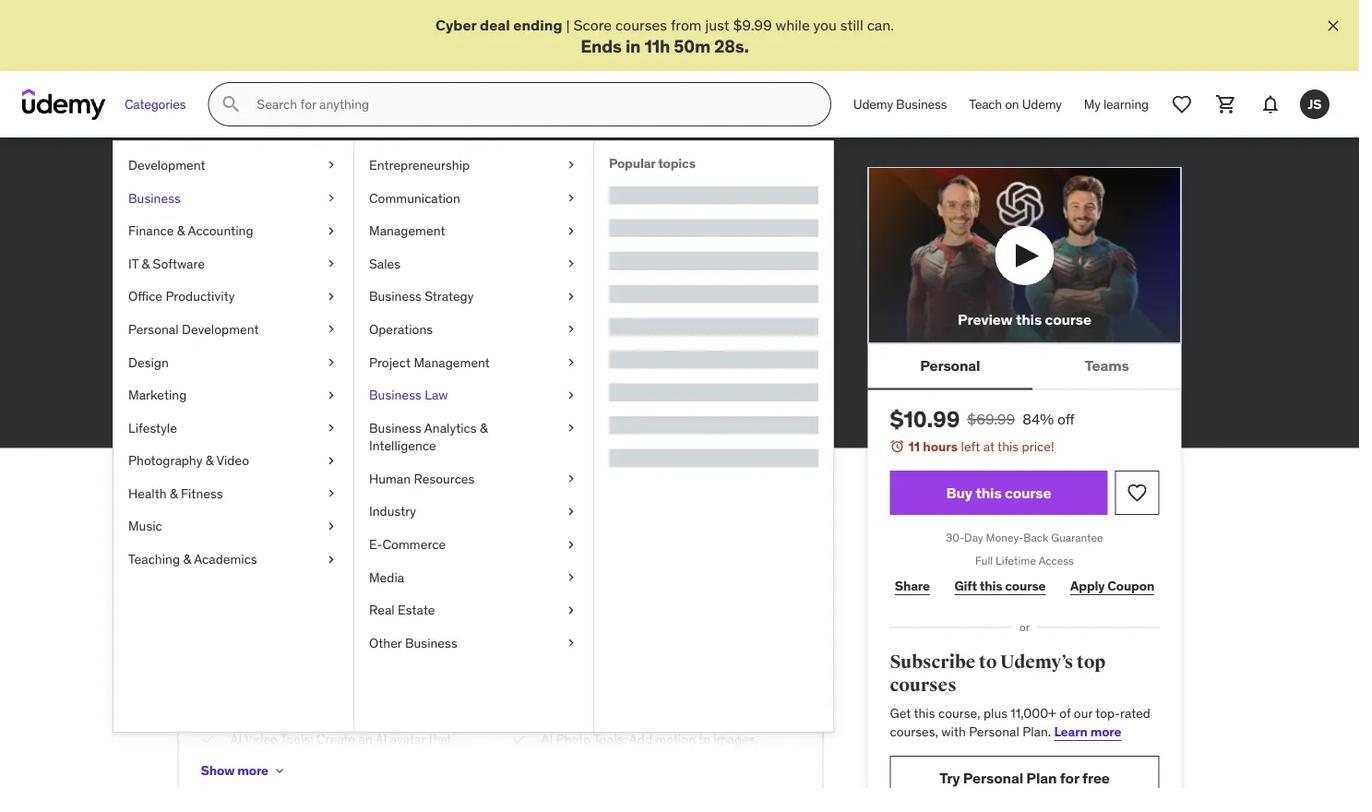 Task type: locate. For each thing, give the bounding box(es) containing it.
courses inside subscribe to udemy's top courses
[[890, 674, 957, 697]]

popular
[[609, 155, 656, 172]]

resources
[[414, 470, 475, 487]]

1 vertical spatial in
[[672, 767, 682, 784]]

0 vertical spatial other
[[313, 166, 347, 183]]

xsmall image for music
[[324, 518, 339, 536]]

xsmall image for finance & accounting
[[324, 222, 339, 240]]

0 horizontal spatial generate
[[274, 767, 326, 784]]

xsmall image for other business
[[564, 634, 579, 652]]

capitalize
[[599, 626, 654, 643]]

1 vertical spatial to
[[699, 731, 711, 748]]

xsmall image inside it & software link
[[324, 255, 339, 273]]

complete inside chatgpt complete guide: learn midjourney, chatgpt 4 & more chatgpt plugins + 25 powerful ai tools 10x your productivity & creativity | chatgpt, generative ai, prompt engineering
[[307, 197, 443, 234]]

free
[[1083, 768, 1110, 787]]

english for english
[[363, 394, 406, 410]]

productivity right your
[[562, 277, 656, 299]]

2 horizontal spatial office
[[350, 166, 387, 183]]

0 vertical spatial office productivity link
[[178, 164, 291, 186]]

0 vertical spatial generate
[[541, 564, 593, 581]]

8 more
[[604, 394, 645, 410]]

xsmall image for media
[[564, 569, 579, 587]]

| inside chatgpt complete guide: learn midjourney, chatgpt 4 & more chatgpt plugins + 25 powerful ai tools 10x your productivity & creativity | chatgpt, generative ai, prompt engineering
[[754, 277, 758, 299]]

0 vertical spatial in
[[626, 35, 641, 57]]

project management link
[[354, 346, 594, 379]]

effective
[[230, 583, 280, 599]]

0 vertical spatial |
[[566, 15, 570, 34]]

0 vertical spatial office productivity
[[178, 166, 291, 183]]

and up feedback!
[[397, 688, 419, 704]]

and inside the ai photo tools: add motion to images, dynamically enhance image aesthetics, and create custom images in bulk!
[[769, 749, 791, 766]]

business link
[[114, 182, 354, 215]]

more inside chatgpt complete guide: learn midjourney, chatgpt 4 & more chatgpt plugins + 25 powerful ai tools 10x your productivity & creativity | chatgpt, generative ai, prompt engineering
[[357, 232, 428, 269]]

0 vertical spatial social
[[422, 688, 455, 704]]

money-
[[986, 530, 1024, 545]]

course inside button
[[1005, 483, 1052, 502]]

1 horizontal spatial ,
[[418, 368, 421, 385]]

in
[[626, 35, 641, 57], [672, 767, 682, 784]]

creativity
[[675, 277, 750, 299]]

office productivity down software on the left of page
[[128, 288, 235, 305]]

midjourney,
[[244, 8, 326, 27], [630, 197, 794, 234]]

courses left from
[[616, 15, 667, 34]]

1 vertical spatial more
[[357, 232, 428, 269]]

xsmall image inside teaching & academics link
[[324, 550, 339, 569]]

business for business law
[[369, 387, 422, 403]]

xsmall image inside health & fitness link
[[324, 485, 339, 503]]

chatgpt, up bestseller
[[178, 301, 252, 323]]

10x
[[492, 277, 519, 299]]

my learning
[[1084, 96, 1149, 113]]

1 chatgpt: from the left
[[230, 546, 285, 563]]

ai left the avatar
[[375, 731, 387, 748]]

social inside marketing: generate targeted content with chatgpt, capitalize on trends, create ads, newsletters, and media campaigns! soft skills: improve your communication, leadership, problem-solving, and social skills with personalized chatgpt feedback!
[[422, 688, 455, 704]]

english down the julian melanson , benza maman , leap year learning
[[363, 394, 406, 410]]

xsmall image inside operations link
[[564, 320, 579, 339]]

deal
[[480, 15, 510, 34]]

1 vertical spatial |
[[754, 277, 758, 299]]

with inside the chatgpt: create content, synthesize information, and learn faster than ever with effective prompt engineering!
[[453, 564, 477, 581]]

schedule!
[[402, 644, 457, 661]]

create up skills:
[[255, 644, 292, 661]]

this inside button
[[1016, 309, 1042, 328]]

generate down scripts
[[274, 767, 326, 784]]

and down ai-
[[682, 688, 704, 704]]

business strategy
[[369, 288, 474, 305]]

0 horizontal spatial to
[[699, 731, 711, 748]]

media
[[369, 569, 404, 586]]

learn down content,
[[328, 564, 357, 581]]

office productivity link up finance & accounting link
[[178, 164, 291, 186]]

your
[[523, 277, 557, 299]]

0 vertical spatial media
[[640, 644, 675, 661]]

1 vertical spatial social
[[329, 767, 362, 784]]

1 vertical spatial on
[[657, 626, 672, 643]]

wishlist image
[[1171, 93, 1194, 116]]

ads,
[[758, 626, 781, 643]]

1 horizontal spatial learn
[[546, 197, 623, 234]]

video inside "photography & video" link
[[216, 452, 249, 469]]

learn down of in the bottom of the page
[[1055, 724, 1088, 740]]

(22,270
[[341, 340, 386, 357]]

chatgpt: inside chatgpt: turn your creativity into paid work, generate fresh ideas, reach new audiences, and scale your projects! productivity: achieve your goals faster with chatgpt, manage your time, prioritize tasks, and create an optimized daily schedule!
[[541, 546, 596, 563]]

on down targeted
[[657, 626, 672, 643]]

ai for ai voice tools: easily create ai-generated speech for any use case and even clone your own voice entirely!
[[541, 670, 553, 686]]

0 horizontal spatial an
[[295, 644, 309, 661]]

business inside business analytics & intelligence
[[369, 420, 422, 436]]

our
[[1074, 705, 1093, 722]]

your inside marketing: generate targeted content with chatgpt, capitalize on trends, create ads, newsletters, and media campaigns! soft skills: improve your communication, leadership, problem-solving, and social skills with personalized chatgpt feedback!
[[345, 670, 369, 686]]

office productivity up finance & accounting link
[[178, 166, 291, 183]]

2 vertical spatial course
[[1006, 578, 1046, 595]]

1 vertical spatial development
[[182, 321, 259, 338]]

0 vertical spatial create
[[288, 546, 327, 563]]

with down course, at the right bottom of the page
[[942, 724, 966, 740]]

create inside the chatgpt: create content, synthesize information, and learn faster than ever with effective prompt engineering!
[[288, 546, 327, 563]]

chatgpt: up information, on the left of page
[[230, 546, 285, 563]]

and down 'capitalize'
[[615, 644, 636, 661]]

0 vertical spatial more
[[420, 8, 456, 27]]

and inside ai video tools: create an ai avatar that transforms scripts into presentations and quickly generate social media content!
[[446, 749, 468, 766]]

course down lifetime
[[1006, 578, 1046, 595]]

learn for chatgpt complete guide: learn midjourney, chatgpt 4 & more chatgpt plugins + 25 powerful ai tools 10x your productivity & creativity | chatgpt, generative ai, prompt engineering
[[546, 197, 623, 234]]

leap
[[424, 368, 452, 385]]

0 vertical spatial learn
[[201, 8, 240, 27]]

video up 'transforms'
[[245, 731, 278, 748]]

ai inside the ai photo tools: add motion to images, dynamically enhance image aesthetics, and create custom images in bulk!
[[541, 731, 553, 748]]

xsmall image inside industry link
[[564, 503, 579, 521]]

still
[[841, 15, 864, 34]]

guide: inside chatgpt complete guide: learn midjourney, chatgpt 4 & more chatgpt plugins + 25 powerful ai tools 10x your productivity & creativity | chatgpt, generative ai, prompt engineering
[[449, 197, 539, 234]]

chatgpt, inside chatgpt complete guide: learn midjourney, chatgpt 4 & more chatgpt plugins + 25 powerful ai tools 10x your productivity & creativity | chatgpt, generative ai, prompt engineering
[[178, 301, 252, 323]]

topics
[[658, 155, 696, 172]]

xsmall image inside business law link
[[564, 386, 579, 404]]

2 vertical spatial learn
[[1055, 724, 1088, 740]]

skills:
[[258, 670, 292, 686]]

wishlist image
[[1127, 482, 1149, 504]]

1 vertical spatial other
[[369, 635, 402, 651]]

guide: up categories
[[152, 8, 198, 27]]

teaching & academics link
[[114, 543, 354, 576]]

chatgpt: up the scale
[[541, 546, 596, 563]]

0 horizontal spatial |
[[566, 15, 570, 34]]

xsmall image inside business link
[[324, 189, 339, 207]]

xsmall image for management
[[564, 222, 579, 240]]

course for preview this course
[[1045, 309, 1092, 328]]

0 horizontal spatial media
[[365, 767, 401, 784]]

tools: for enhance
[[594, 731, 627, 748]]

fresh
[[596, 564, 626, 581]]

an inside chatgpt: turn your creativity into paid work, generate fresh ideas, reach new audiences, and scale your projects! productivity: achieve your goals faster with chatgpt, manage your time, prioritize tasks, and create an optimized daily schedule!
[[295, 644, 309, 661]]

for left free
[[1060, 768, 1080, 787]]

personal development link
[[114, 313, 354, 346]]

development down categories dropdown button
[[128, 157, 205, 173]]

1 horizontal spatial to
[[979, 651, 997, 673]]

0 horizontal spatial chatgpt:
[[230, 546, 285, 563]]

optimized
[[312, 644, 369, 661]]

4 for chatgpt complete guide: learn midjourney, chatgpt 4 & more
[[395, 8, 404, 27]]

and
[[303, 564, 324, 581], [541, 583, 563, 599], [230, 644, 252, 661], [615, 644, 636, 661], [397, 688, 419, 704], [682, 688, 704, 704], [446, 749, 468, 766], [769, 749, 791, 766]]

1 horizontal spatial other
[[369, 635, 402, 651]]

development
[[128, 157, 205, 173], [182, 321, 259, 338]]

apply
[[1071, 578, 1105, 595]]

xsmall image inside "photography & video" link
[[324, 452, 339, 470]]

it & software
[[128, 255, 205, 272]]

xsmall image inside development link
[[324, 156, 339, 174]]

get this course, plus 11,000+ of our top-rated courses, with personal plan.
[[890, 705, 1151, 740]]

xsmall image inside human resources link
[[564, 470, 579, 488]]

ai up show more
[[230, 731, 242, 748]]

xsmall image inside real estate link
[[564, 601, 579, 620]]

xsmall image for project management
[[564, 353, 579, 371]]

courses,
[[890, 724, 939, 740]]

create inside ai video tools: create an ai avatar that transforms scripts into presentations and quickly generate social media content!
[[317, 731, 355, 748]]

course up back
[[1005, 483, 1052, 502]]

1 horizontal spatial complete
[[307, 197, 443, 234]]

courses inside cyber deal ending | score courses from just $9.99 while you still can. ends in 11h 50m 28s .
[[616, 15, 667, 34]]

guide: for chatgpt complete guide: learn midjourney, chatgpt 4 & more
[[152, 8, 198, 27]]

0 vertical spatial an
[[295, 644, 309, 661]]

tab list
[[868, 344, 1182, 390]]

0 horizontal spatial on
[[657, 626, 672, 643]]

media link
[[354, 561, 594, 594]]

apply coupon
[[1071, 578, 1155, 595]]

trends,
[[674, 626, 715, 643]]

0 horizontal spatial courses
[[616, 15, 667, 34]]

learn up content,
[[321, 500, 373, 528]]

& up the fitness
[[206, 452, 214, 469]]

2 udemy from the left
[[1023, 96, 1062, 113]]

xsmall image inside media link
[[564, 569, 579, 587]]

video down lifestyle link
[[216, 452, 249, 469]]

xsmall image inside marketing link
[[324, 386, 339, 404]]

0 vertical spatial faster
[[360, 564, 393, 581]]

social down communication,
[[422, 688, 455, 704]]

1 vertical spatial complete
[[307, 197, 443, 234]]

any
[[605, 688, 626, 704]]

development link
[[114, 149, 354, 182]]

chatgpt: inside the chatgpt: create content, synthesize information, and learn faster than ever with effective prompt engineering!
[[230, 546, 285, 563]]

media inside ai video tools: create an ai avatar that transforms scripts into presentations and quickly generate social media content!
[[365, 767, 401, 784]]

1 vertical spatial create
[[317, 731, 355, 748]]

0 horizontal spatial learn
[[201, 8, 240, 27]]

xsmall image inside entrepreneurship link
[[564, 156, 579, 174]]

in right 'ends'
[[626, 35, 641, 57]]

media down presentations
[[365, 767, 401, 784]]

entirely!
[[602, 706, 648, 722]]

guide: for chatgpt complete guide: learn midjourney, chatgpt 4 & more chatgpt plugins + 25 powerful ai tools 10x your productivity & creativity | chatgpt, generative ai, prompt engineering
[[449, 197, 539, 234]]

your up optimized
[[338, 626, 363, 643]]

ai photo tools: add motion to images, dynamically enhance image aesthetics, and create custom images in bulk!
[[541, 731, 791, 784]]

(22,270 ratings) 134,669 students
[[341, 340, 540, 357]]

tools: inside ai video tools: create an ai avatar that transforms scripts into presentations and quickly generate social media content!
[[280, 731, 314, 748]]

+
[[315, 277, 326, 299]]

0 horizontal spatial udemy
[[854, 96, 894, 113]]

create down content
[[718, 626, 754, 643]]

media inside marketing: generate targeted content with chatgpt, capitalize on trends, create ads, newsletters, and media campaigns! soft skills: improve your communication, leadership, problem-solving, and social skills with personalized chatgpt feedback!
[[640, 644, 675, 661]]

1 horizontal spatial an
[[359, 731, 373, 748]]

this for buy
[[976, 483, 1002, 502]]

tools: inside ai voice tools: easily create ai-generated speech for any use case and even clone your own voice entirely!
[[590, 670, 623, 686]]

1 udemy from the left
[[854, 96, 894, 113]]

1 horizontal spatial english
[[443, 394, 485, 410]]

in down image
[[672, 767, 682, 784]]

ai for ai photo tools: add motion to images, dynamically enhance image aesthetics, and create custom images in bulk!
[[541, 731, 553, 748]]

an down manage at the left of the page
[[295, 644, 309, 661]]

real
[[369, 602, 395, 619]]

this up courses,
[[914, 705, 936, 722]]

tab list containing personal
[[868, 344, 1182, 390]]

ai
[[428, 277, 444, 299], [541, 670, 553, 686], [230, 731, 242, 748], [375, 731, 387, 748], [541, 731, 553, 748]]

rated
[[1121, 705, 1151, 722]]

1 vertical spatial guide:
[[449, 197, 539, 234]]

1 vertical spatial faster
[[416, 608, 449, 625]]

xsmall image for e-commerce
[[564, 536, 579, 554]]

1 vertical spatial learn
[[546, 197, 623, 234]]

office up finance & accounting
[[178, 166, 215, 183]]

with up "tasks," at the bottom
[[452, 608, 477, 625]]

0 horizontal spatial other
[[313, 166, 347, 183]]

music
[[128, 518, 162, 535]]

midjourney, inside chatgpt complete guide: learn midjourney, chatgpt 4 & more chatgpt plugins + 25 powerful ai tools 10x your productivity & creativity | chatgpt, generative ai, prompt engineering
[[630, 197, 794, 234]]

xsmall image
[[324, 156, 339, 174], [564, 156, 579, 174], [324, 189, 339, 207], [564, 255, 579, 273], [324, 288, 339, 306], [564, 288, 579, 306], [324, 320, 339, 339], [564, 320, 579, 339], [564, 353, 579, 371], [324, 386, 339, 404], [178, 395, 192, 410], [564, 419, 579, 437], [324, 452, 339, 470], [564, 503, 579, 521], [324, 518, 339, 536], [564, 536, 579, 554], [201, 546, 216, 564], [564, 569, 579, 587], [564, 634, 579, 652], [512, 731, 527, 749], [272, 764, 287, 779]]

2 horizontal spatial learn
[[1055, 724, 1088, 740]]

0 vertical spatial courses
[[616, 15, 667, 34]]

development up bestseller
[[182, 321, 259, 338]]

& right it on the left
[[142, 255, 150, 272]]

1 horizontal spatial midjourney,
[[630, 197, 794, 234]]

xsmall image for communication
[[564, 189, 579, 207]]

generated
[[720, 670, 779, 686]]

chatgpt, inside marketing: generate targeted content with chatgpt, capitalize on trends, create ads, newsletters, and media campaigns! soft skills: improve your communication, leadership, problem-solving, and social skills with personalized chatgpt feedback!
[[541, 626, 596, 643]]

create inside ai voice tools: easily create ai-generated speech for any use case and even clone your own voice entirely!
[[663, 670, 700, 686]]

1 english from the left
[[363, 394, 406, 410]]

social down scripts
[[329, 767, 362, 784]]

2 english from the left
[[443, 394, 485, 410]]

teach
[[970, 96, 1003, 113]]

4 for chatgpt complete guide: learn midjourney, chatgpt 4 & more chatgpt plugins + 25 powerful ai tools 10x your productivity & creativity | chatgpt, generative ai, prompt engineering
[[307, 232, 325, 269]]

chatgpt complete guide: learn midjourney, chatgpt 4 & more chatgpt plugins + 25 powerful ai tools 10x your productivity & creativity | chatgpt, generative ai, prompt engineering
[[178, 197, 794, 323]]

other for other office productivity
[[313, 166, 347, 183]]

business for business analytics & intelligence
[[369, 420, 422, 436]]

2 , from the left
[[418, 368, 421, 385]]

learn more link
[[1055, 724, 1122, 740]]

xsmall image inside sales link
[[564, 255, 579, 273]]

faster up engineering!
[[360, 564, 393, 581]]

ai,
[[346, 301, 366, 323]]

soft
[[230, 670, 255, 686]]

1 vertical spatial management
[[414, 354, 490, 370]]

xsmall image inside lifestyle link
[[324, 419, 339, 437]]

xsmall image for photography & video
[[324, 452, 339, 470]]

2 chatgpt: from the left
[[541, 546, 596, 563]]

xsmall image for teaching & academics
[[324, 550, 339, 569]]

xsmall image for personal development
[[324, 320, 339, 339]]

more right 8
[[615, 394, 645, 410]]

off
[[1058, 410, 1075, 429]]

own
[[541, 706, 565, 722]]

xsmall image inside the office productivity link
[[324, 288, 339, 306]]

complete for chatgpt complete guide: learn midjourney, chatgpt 4 & more
[[80, 8, 149, 27]]

xsmall image inside e-commerce link
[[564, 536, 579, 554]]

on right teach
[[1006, 96, 1020, 113]]

your up ideas,
[[627, 546, 652, 563]]

tools: down personalized
[[280, 731, 314, 748]]

tools: inside the ai photo tools: add motion to images, dynamically enhance image aesthetics, and create custom images in bulk!
[[594, 731, 627, 748]]

media up easily
[[640, 644, 675, 661]]

to left udemy's
[[979, 651, 997, 673]]

1 horizontal spatial guide:
[[449, 197, 539, 234]]

1 horizontal spatial chatgpt:
[[541, 546, 596, 563]]

more right the show
[[237, 762, 269, 779]]

plus
[[984, 705, 1008, 722]]

1 vertical spatial video
[[245, 731, 278, 748]]

0 vertical spatial complete
[[80, 8, 149, 27]]

tools: down entirely!
[[594, 731, 627, 748]]

office productivity link up personal development
[[114, 280, 354, 313]]

with right ever
[[453, 564, 477, 581]]

| right creativity
[[754, 277, 758, 299]]

more for 8 more
[[615, 394, 645, 410]]

this inside button
[[976, 483, 1002, 502]]

shopping cart with 0 items image
[[1216, 93, 1238, 116]]

0 vertical spatial for
[[586, 688, 602, 704]]

course inside button
[[1045, 309, 1092, 328]]

other office productivity
[[313, 166, 463, 183]]

xsmall image for development
[[324, 156, 339, 174]]

and up prompt
[[303, 564, 324, 581]]

1 vertical spatial courses
[[890, 674, 957, 697]]

notifications image
[[1260, 93, 1282, 116]]

0 horizontal spatial faster
[[360, 564, 393, 581]]

productivity
[[217, 166, 291, 183], [389, 166, 463, 183], [562, 277, 656, 299], [166, 288, 235, 305]]

xsmall image inside show more button
[[272, 764, 287, 779]]

learn up submit search icon
[[201, 8, 240, 27]]

video inside ai video tools: create an ai avatar that transforms scripts into presentations and quickly generate social media content!
[[245, 731, 278, 748]]

1 vertical spatial course
[[1005, 483, 1052, 502]]

bulk!
[[685, 767, 714, 784]]

this right gift
[[980, 578, 1003, 595]]

for up "voice"
[[586, 688, 602, 704]]

xsmall image inside the design link
[[324, 353, 339, 371]]

xsmall image for human resources
[[564, 470, 579, 488]]

1 vertical spatial 4
[[307, 232, 325, 269]]

1 horizontal spatial generate
[[541, 564, 593, 581]]

2 horizontal spatial more
[[1091, 724, 1122, 740]]

0 vertical spatial 4
[[395, 8, 404, 27]]

0 horizontal spatial social
[[329, 767, 362, 784]]

1 horizontal spatial media
[[640, 644, 675, 661]]

more for learn more
[[1091, 724, 1122, 740]]

or
[[1020, 620, 1030, 635]]

xsmall image inside communication "link"
[[564, 189, 579, 207]]

into inside chatgpt: turn your creativity into paid work, generate fresh ideas, reach new audiences, and scale your projects! productivity: achieve your goals faster with chatgpt, manage your time, prioritize tasks, and create an optimized daily schedule!
[[711, 546, 733, 563]]

bestseller
[[185, 342, 237, 357]]

1 horizontal spatial courses
[[890, 674, 957, 697]]

course for gift this course
[[1006, 578, 1046, 595]]

xsmall image inside business analytics & intelligence link
[[564, 419, 579, 437]]

close image
[[1325, 17, 1343, 35]]

1 vertical spatial office productivity link
[[114, 280, 354, 313]]

tools: up any
[[590, 670, 623, 686]]

human resources
[[369, 470, 475, 487]]

xsmall image for operations
[[564, 320, 579, 339]]

xsmall image
[[467, 168, 481, 183], [564, 189, 579, 207], [324, 222, 339, 240], [564, 222, 579, 240], [324, 255, 339, 273], [324, 353, 339, 371], [564, 386, 579, 404], [324, 419, 339, 437], [564, 470, 579, 488], [324, 485, 339, 503], [324, 550, 339, 569], [564, 601, 579, 620], [201, 731, 216, 749]]

1 horizontal spatial for
[[1060, 768, 1080, 787]]

faster inside the chatgpt: create content, synthesize information, and learn faster than ever with effective prompt engineering!
[[360, 564, 393, 581]]

xsmall image inside music link
[[324, 518, 339, 536]]

0 vertical spatial video
[[216, 452, 249, 469]]

1 vertical spatial into
[[338, 749, 360, 766]]

udemy left my
[[1023, 96, 1062, 113]]

entrepreneurship
[[369, 157, 470, 173]]

learn more
[[1055, 724, 1122, 740]]

top
[[1077, 651, 1106, 673]]

xsmall image inside finance & accounting link
[[324, 222, 339, 240]]

to inside subscribe to udemy's top courses
[[979, 651, 997, 673]]

xsmall image for business law
[[564, 386, 579, 404]]

goals
[[382, 608, 413, 625]]

business strategy link
[[354, 280, 594, 313]]

create inside the ai photo tools: add motion to images, dynamically enhance image aesthetics, and create custom images in bulk!
[[541, 767, 578, 784]]

0 vertical spatial into
[[711, 546, 733, 563]]

content!
[[404, 767, 452, 784]]

0 horizontal spatial complete
[[80, 8, 149, 27]]

learn down popular
[[546, 197, 623, 234]]

1 vertical spatial learn
[[328, 564, 357, 581]]

1 vertical spatial generate
[[274, 767, 326, 784]]

, left benza
[[332, 368, 335, 385]]

1 horizontal spatial social
[[422, 688, 455, 704]]

create down dynamically
[[541, 767, 578, 784]]

with inside chatgpt: turn your creativity into paid work, generate fresh ideas, reach new audiences, and scale your projects! productivity: achieve your goals faster with chatgpt, manage your time, prioritize tasks, and create an optimized daily schedule!
[[452, 608, 477, 625]]

0 horizontal spatial guide:
[[152, 8, 198, 27]]

0 vertical spatial to
[[979, 651, 997, 673]]

in inside the ai photo tools: add motion to images, dynamically enhance image aesthetics, and create custom images in bulk!
[[672, 767, 682, 784]]

learn for chatgpt complete guide: learn midjourney, chatgpt 4 & more
[[201, 8, 240, 27]]

english [cc], french [auto]
[[443, 394, 598, 410]]

1 vertical spatial more
[[1091, 724, 1122, 740]]

ai inside ai voice tools: easily create ai-generated speech for any use case and even clone your own voice entirely!
[[541, 670, 553, 686]]

0 horizontal spatial 4
[[307, 232, 325, 269]]

more down the top-
[[1091, 724, 1122, 740]]

teach on udemy
[[970, 96, 1062, 113]]

xsmall image for design
[[324, 353, 339, 371]]

xsmall image inside "project management" link
[[564, 353, 579, 371]]

left
[[961, 438, 981, 455]]

generate up the scale
[[541, 564, 593, 581]]

my
[[1084, 96, 1101, 113]]

create up scripts
[[317, 731, 355, 748]]

0 horizontal spatial ,
[[332, 368, 335, 385]]

4 up +
[[307, 232, 325, 269]]

to inside the ai photo tools: add motion to images, dynamically enhance image aesthetics, and create custom images in bulk!
[[699, 731, 711, 748]]

chatgpt, down productivity:
[[230, 626, 285, 643]]

marketing: generate targeted content with chatgpt, capitalize on trends, create ads, newsletters, and media campaigns! soft skills: improve your communication, leadership, problem-solving, and social skills with personalized chatgpt feedback!
[[230, 608, 788, 722]]

1 horizontal spatial on
[[1006, 96, 1020, 113]]

udemy
[[854, 96, 894, 113], [1023, 96, 1062, 113]]

xsmall image inside 'business strategy' link
[[564, 288, 579, 306]]

0 horizontal spatial in
[[626, 35, 641, 57]]

& inside business analytics & intelligence
[[480, 420, 488, 436]]

xsmall image inside other business link
[[564, 634, 579, 652]]

this right preview
[[1016, 309, 1042, 328]]

1 horizontal spatial udemy
[[1023, 96, 1062, 113]]

ratings)
[[389, 340, 433, 357]]

business law element
[[594, 141, 834, 732]]

maman
[[376, 368, 418, 385]]

tools
[[447, 277, 488, 299]]

1 vertical spatial midjourney,
[[630, 197, 794, 234]]

into inside ai video tools: create an ai avatar that transforms scripts into presentations and quickly generate social media content!
[[338, 749, 360, 766]]

chatgpt, down marketing:
[[541, 626, 596, 643]]

xsmall image inside management link
[[564, 222, 579, 240]]

2 vertical spatial more
[[237, 762, 269, 779]]

speech
[[541, 688, 583, 704]]

this inside the get this course, plus 11,000+ of our top-rated courses, with personal plan.
[[914, 705, 936, 722]]

| inside cyber deal ending | score courses from just $9.99 while you still can. ends in 11h 50m 28s .
[[566, 15, 570, 34]]

leap year learning link
[[424, 368, 531, 385]]

0 vertical spatial on
[[1006, 96, 1020, 113]]

strategy
[[425, 288, 474, 305]]

xsmall image for sales
[[564, 255, 579, 273]]

ai down own
[[541, 731, 553, 748]]

your right 'clone'
[[772, 688, 797, 704]]

, left leap
[[418, 368, 421, 385]]

xsmall image inside "personal development" link
[[324, 320, 339, 339]]

more left deal
[[420, 8, 456, 27]]

faster up prioritize
[[416, 608, 449, 625]]

other down goals
[[369, 635, 402, 651]]

video
[[216, 452, 249, 469], [245, 731, 278, 748]]

personal inside the get this course, plus 11,000+ of our top-rated courses, with personal plan.
[[969, 724, 1020, 740]]

0 horizontal spatial into
[[338, 749, 360, 766]]

0 vertical spatial course
[[1045, 309, 1092, 328]]

0 vertical spatial more
[[615, 394, 645, 410]]

xsmall image for industry
[[564, 503, 579, 521]]

0 horizontal spatial midjourney,
[[244, 8, 326, 27]]

share
[[895, 578, 930, 595]]

this right buy
[[976, 483, 1002, 502]]

0 horizontal spatial for
[[586, 688, 602, 704]]

more for chatgpt complete guide: learn midjourney, chatgpt 4 & more
[[420, 8, 456, 27]]

4 inside chatgpt complete guide: learn midjourney, chatgpt 4 & more chatgpt plugins + 25 powerful ai tools 10x your productivity & creativity | chatgpt, generative ai, prompt engineering
[[307, 232, 325, 269]]

complete
[[80, 8, 149, 27], [307, 197, 443, 234]]

into right scripts
[[338, 749, 360, 766]]

udemy down can.
[[854, 96, 894, 113]]

1 vertical spatial an
[[359, 731, 373, 748]]

1 horizontal spatial |
[[754, 277, 758, 299]]

create up case
[[663, 670, 700, 686]]

into
[[711, 546, 733, 563], [338, 749, 360, 766]]

midjourney, for chatgpt complete guide: learn midjourney, chatgpt 4 & more chatgpt plugins + 25 powerful ai tools 10x your productivity & creativity | chatgpt, generative ai, prompt engineering
[[630, 197, 794, 234]]

business up intelligence
[[369, 420, 422, 436]]

your up time, in the bottom of the page
[[354, 608, 379, 625]]

midjourney, for chatgpt complete guide: learn midjourney, chatgpt 4 & more
[[244, 8, 326, 27]]

learn inside chatgpt complete guide: learn midjourney, chatgpt 4 & more chatgpt plugins + 25 powerful ai tools 10x your productivity & creativity | chatgpt, generative ai, prompt engineering
[[546, 197, 623, 234]]

this for gift
[[980, 578, 1003, 595]]

problem-
[[297, 688, 350, 704]]

an
[[295, 644, 309, 661], [359, 731, 373, 748]]

0 horizontal spatial english
[[363, 394, 406, 410]]

more up powerful
[[357, 232, 428, 269]]



Task type: describe. For each thing, give the bounding box(es) containing it.
on inside marketing: generate targeted content with chatgpt, capitalize on trends, create ads, newsletters, and media campaigns! soft skills: improve your communication, leadership, problem-solving, and social skills with personalized chatgpt feedback!
[[657, 626, 672, 643]]

closed captions image
[[420, 395, 435, 410]]

generate inside chatgpt: turn your creativity into paid work, generate fresh ideas, reach new audiences, and scale your projects! productivity: achieve your goals faster with chatgpt, manage your time, prioritize tasks, and create an optimized daily schedule!
[[541, 564, 593, 581]]

xsmall image for it & software
[[324, 255, 339, 273]]

personal inside button
[[921, 356, 981, 375]]

this for get
[[914, 705, 936, 722]]

this right 'at'
[[998, 438, 1019, 455]]

complete for chatgpt complete guide: learn midjourney, chatgpt 4 & more chatgpt plugins + 25 powerful ai tools 10x your productivity & creativity | chatgpt, generative ai, prompt engineering
[[307, 197, 443, 234]]

with up ads,
[[763, 608, 788, 625]]

ai-
[[703, 670, 720, 686]]

ai inside chatgpt complete guide: learn midjourney, chatgpt 4 & more chatgpt plugins + 25 powerful ai tools 10x your productivity & creativity | chatgpt, generative ai, prompt engineering
[[428, 277, 444, 299]]

business left teach
[[896, 96, 947, 113]]

you'll
[[261, 500, 316, 528]]

in inside cyber deal ending | score courses from just $9.99 while you still can. ends in 11h 50m 28s .
[[626, 35, 641, 57]]

teams
[[1085, 356, 1130, 375]]

create inside marketing: generate targeted content with chatgpt, capitalize on trends, create ads, newsletters, and media campaigns! soft skills: improve your communication, leadership, problem-solving, and social skills with personalized chatgpt feedback!
[[718, 626, 754, 643]]

e-commerce
[[369, 536, 446, 553]]

xsmall image for lifestyle
[[324, 419, 339, 437]]

even
[[707, 688, 735, 704]]

content,
[[330, 546, 378, 563]]

cyber
[[436, 15, 477, 34]]

xsmall image for business
[[324, 189, 339, 207]]

operations
[[369, 321, 433, 338]]

e-
[[369, 536, 383, 553]]

generate
[[606, 608, 660, 625]]

1 vertical spatial for
[[1060, 768, 1080, 787]]

project
[[369, 354, 411, 370]]

xsmall image for health & fitness
[[324, 485, 339, 503]]

with down leadership,
[[230, 706, 255, 722]]

ai for ai video tools: create an ai avatar that transforms scripts into presentations and quickly generate social media content!
[[230, 731, 242, 748]]

udemy image
[[22, 89, 106, 120]]

& right teaching
[[183, 551, 191, 568]]

ideas,
[[629, 564, 663, 581]]

other office productivity link
[[313, 164, 463, 186]]

business law
[[369, 387, 448, 403]]

personal button
[[868, 344, 1033, 388]]

$69.99
[[968, 410, 1016, 429]]

can.
[[867, 15, 895, 34]]

case
[[652, 688, 679, 704]]

faster inside chatgpt: turn your creativity into paid work, generate fresh ideas, reach new audiences, and scale your projects! productivity: achieve your goals faster with chatgpt, manage your time, prioritize tasks, and create an optimized daily schedule!
[[416, 608, 449, 625]]

this for preview
[[1016, 309, 1042, 328]]

management link
[[354, 215, 594, 247]]

prioritize
[[397, 626, 448, 643]]

& left cyber
[[408, 8, 417, 27]]

buy this course
[[947, 483, 1052, 502]]

chatgpt: for create
[[230, 546, 285, 563]]

human
[[369, 470, 411, 487]]

xsmall image for marketing
[[324, 386, 339, 404]]

avatar
[[390, 731, 426, 748]]

xsmall image for real estate
[[564, 601, 579, 620]]

show more button
[[201, 753, 287, 788]]

xsmall image for business strategy
[[564, 288, 579, 306]]

$10.99
[[890, 406, 960, 433]]

& up 25
[[332, 232, 350, 269]]

software
[[153, 255, 205, 272]]

& left creativity
[[660, 277, 671, 299]]

0 vertical spatial development
[[128, 157, 205, 173]]

chatgpt: for turn
[[541, 546, 596, 563]]

improve
[[295, 670, 341, 686]]

ever
[[425, 564, 449, 581]]

newsletters,
[[541, 644, 612, 661]]

law
[[425, 387, 448, 403]]

0 horizontal spatial office
[[128, 288, 162, 305]]

30-
[[946, 530, 965, 545]]

design link
[[114, 346, 354, 379]]

business analytics & intelligence link
[[354, 412, 594, 463]]

engineering!
[[328, 583, 401, 599]]

create inside chatgpt: turn your creativity into paid work, generate fresh ideas, reach new audiences, and scale your projects! productivity: achieve your goals faster with chatgpt, manage your time, prioritize tasks, and create an optimized daily schedule!
[[255, 644, 292, 661]]

your inside ai voice tools: easily create ai-generated speech for any use case and even clone your own voice entirely!
[[772, 688, 797, 704]]

[cc], french
[[488, 394, 560, 410]]

time,
[[365, 626, 394, 643]]

generative
[[256, 301, 342, 323]]

than
[[396, 564, 422, 581]]

targeted
[[663, 608, 712, 625]]

skills
[[458, 688, 487, 704]]

marketing link
[[114, 379, 354, 412]]

of
[[1060, 705, 1071, 722]]

and inside the chatgpt: create content, synthesize information, and learn faster than ever with effective prompt engineering!
[[303, 564, 324, 581]]

xsmall image for show more
[[272, 764, 287, 779]]

plugins
[[253, 277, 311, 299]]

productivity inside chatgpt complete guide: learn midjourney, chatgpt 4 & more chatgpt plugins + 25 powerful ai tools 10x your productivity & creativity | chatgpt, generative ai, prompt engineering
[[562, 277, 656, 299]]

audiences,
[[728, 564, 790, 581]]

and left the scale
[[541, 583, 563, 599]]

that
[[429, 731, 452, 748]]

learn inside the chatgpt: create content, synthesize information, and learn faster than ever with effective prompt engineering!
[[328, 564, 357, 581]]

alarm image
[[890, 439, 905, 454]]

year
[[454, 368, 479, 385]]

personal right try
[[964, 768, 1024, 787]]

$9.99
[[733, 15, 772, 34]]

new
[[701, 564, 725, 581]]

full
[[976, 553, 994, 568]]

more for chatgpt complete guide: learn midjourney, chatgpt 4 & more chatgpt plugins + 25 powerful ai tools 10x your productivity & creativity | chatgpt, generative ai, prompt engineering
[[357, 232, 428, 269]]

back
[[1024, 530, 1049, 545]]

custom
[[581, 767, 624, 784]]

and up soft
[[230, 644, 252, 661]]

submit search image
[[220, 93, 242, 116]]

your down fresh on the left bottom
[[599, 583, 624, 599]]

chatgpt inside marketing: generate targeted content with chatgpt, capitalize on trends, create ads, newsletters, and media campaigns! soft skills: improve your communication, leadership, problem-solving, and social skills with personalized chatgpt feedback!
[[334, 706, 387, 722]]

productivity up communication
[[389, 166, 463, 183]]

productivity up finance & accounting link
[[217, 166, 291, 183]]

solving,
[[350, 688, 394, 704]]

11 hours left at this price!
[[909, 438, 1055, 455]]

and inside ai voice tools: easily create ai-generated speech for any use case and even clone your own voice entirely!
[[682, 688, 704, 704]]

0 vertical spatial management
[[369, 222, 445, 239]]

an inside ai video tools: create an ai avatar that transforms scripts into presentations and quickly generate social media content!
[[359, 731, 373, 748]]

dynamically
[[541, 749, 609, 766]]

& right the finance
[[177, 222, 185, 239]]

marketing:
[[541, 608, 603, 625]]

e-commerce link
[[354, 528, 594, 561]]

industry link
[[354, 495, 594, 528]]

work,
[[764, 546, 796, 563]]

photography & video
[[128, 452, 249, 469]]

preview this course
[[958, 309, 1092, 328]]

reach
[[666, 564, 698, 581]]

Search for anything text field
[[253, 89, 809, 120]]

other for other business
[[369, 635, 402, 651]]

tools: for for
[[590, 670, 623, 686]]

0 vertical spatial learn
[[321, 500, 373, 528]]

fitness
[[181, 485, 223, 502]]

udemy inside udemy business link
[[854, 96, 894, 113]]

productivity up personal development
[[166, 288, 235, 305]]

communication,
[[372, 670, 465, 686]]

business for business strategy
[[369, 288, 422, 305]]

with inside the get this course, plus 11,000+ of our top-rated courses, with personal plan.
[[942, 724, 966, 740]]

melanson
[[278, 368, 332, 385]]

tools: for transforms
[[280, 731, 314, 748]]

for inside ai voice tools: easily create ai-generated speech for any use case and even clone your own voice entirely!
[[586, 688, 602, 704]]

business down estate
[[405, 635, 458, 651]]

operations link
[[354, 313, 594, 346]]

generate inside ai video tools: create an ai avatar that transforms scripts into presentations and quickly generate social media content!
[[274, 767, 326, 784]]

teaching
[[128, 551, 180, 568]]

1 horizontal spatial office
[[178, 166, 215, 183]]

course language image
[[341, 395, 356, 410]]

julian melanson , benza maman , leap year learning
[[244, 368, 531, 385]]

business for business
[[128, 190, 181, 206]]

xsmall image for business analytics & intelligence
[[564, 419, 579, 437]]

prompt
[[283, 583, 325, 599]]

enhance
[[612, 749, 662, 766]]

it & software link
[[114, 247, 354, 280]]

content
[[716, 608, 760, 625]]

udemy business
[[854, 96, 947, 113]]

course for buy this course
[[1005, 483, 1052, 502]]

xsmall image for office productivity
[[324, 288, 339, 306]]

more for show more
[[237, 762, 269, 779]]

paid
[[736, 546, 761, 563]]

personalized
[[258, 706, 331, 722]]

chatgpt, inside chatgpt: turn your creativity into paid work, generate fresh ideas, reach new audiences, and scale your projects! productivity: achieve your goals faster with chatgpt, manage your time, prioritize tasks, and create an optimized daily schedule!
[[230, 626, 285, 643]]

try personal plan for free link
[[890, 756, 1160, 788]]

1 vertical spatial office productivity
[[128, 288, 235, 305]]

price!
[[1022, 438, 1055, 455]]

design
[[128, 354, 169, 370]]

personal up "design" at the top of the page
[[128, 321, 179, 338]]

english for english [cc], french [auto]
[[443, 394, 485, 410]]

ends
[[581, 35, 622, 57]]

music link
[[114, 510, 354, 543]]

accounting
[[188, 222, 253, 239]]

1 , from the left
[[332, 368, 335, 385]]

& right the health
[[170, 485, 178, 502]]

11
[[909, 438, 920, 455]]

social inside ai video tools: create an ai avatar that transforms scripts into presentations and quickly generate social media content!
[[329, 767, 362, 784]]

health & fitness
[[128, 485, 223, 502]]

xsmall image for entrepreneurship
[[564, 156, 579, 174]]

udemy inside teach on udemy link
[[1023, 96, 1062, 113]]



Task type: vqa. For each thing, say whether or not it's contained in the screenshot.
Business Law
yes



